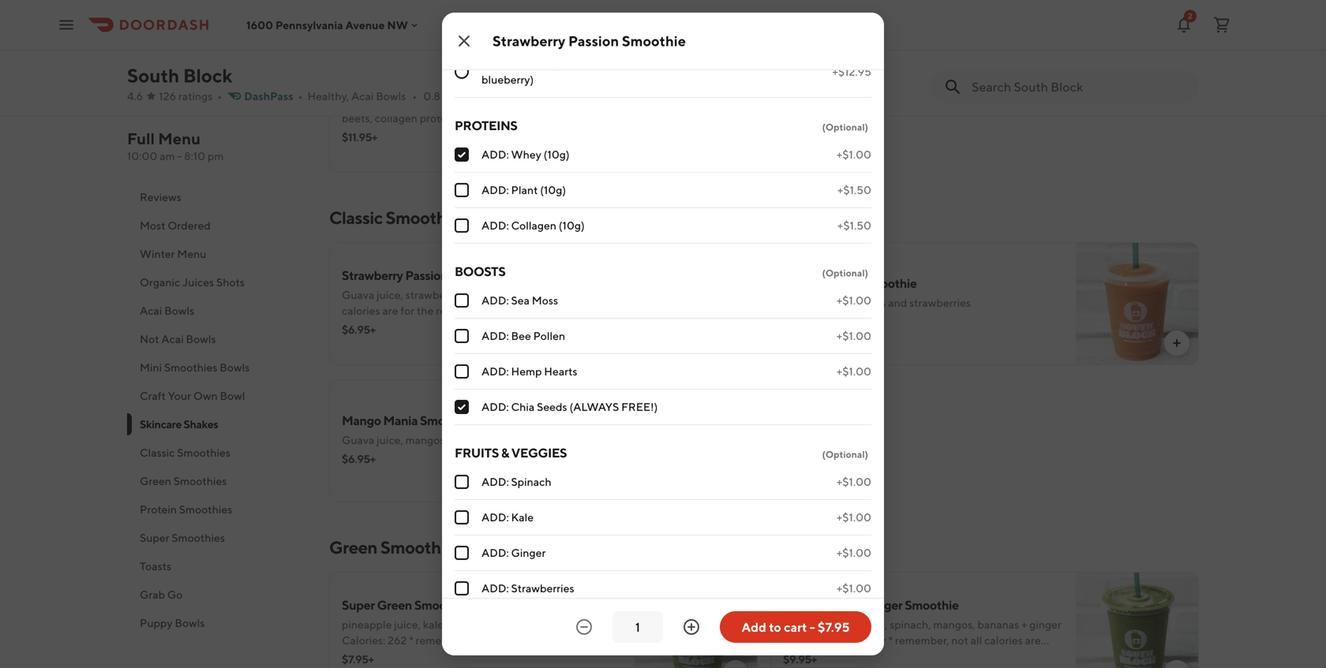 Task type: locate. For each thing, give the bounding box(es) containing it.
created
[[401, 320, 439, 333], [564, 634, 602, 648], [783, 650, 822, 663]]

smoothies for green smoothies button
[[174, 475, 227, 488]]

&
[[501, 446, 509, 461]]

0 horizontal spatial calories!
[[396, 666, 438, 669]]

green glow image
[[635, 0, 758, 36]]

strawberry for strawberry passion smoothie guava juice, strawberries and bananas  calories: 331  * calories are for the regular sizes. remember, not all calories are created equal. we encourage you to eat real food and to count colors, not calories!
[[342, 268, 403, 283]]

bananas left ginger
[[978, 619, 1020, 632]]

spinach,
[[449, 619, 490, 632], [890, 619, 931, 632]]

10:00
[[127, 150, 157, 163]]

collagen
[[375, 112, 418, 125]]

2 add: from the top
[[482, 184, 509, 197]]

smoothie inside 'guava breeze smoothie guava juice, mangos and strawberries $6.95+'
[[863, 276, 917, 291]]

are
[[383, 304, 398, 317], [383, 320, 398, 333], [546, 634, 562, 648], [1025, 634, 1041, 648]]

calories: inside super green smoothie pineapple juice, kale, spinach, mangos, bananas calories: 262  * remember, not all calories are created equal. we encourage you to eat real food and to count colors, not calories!
[[342, 634, 386, 648]]

juice, up 246
[[836, 619, 862, 632]]

0 vertical spatial passion
[[569, 32, 619, 49]]

mango
[[342, 413, 381, 428]]

1 horizontal spatial *
[[599, 289, 604, 302]]

mangos for mania
[[406, 434, 445, 447]]

banana, up "moss"
[[465, 96, 505, 109]]

classic
[[329, 208, 383, 228], [140, 447, 175, 460]]

equal. for super green + ginger smoothie
[[824, 650, 855, 663]]

juice, up 262
[[394, 619, 421, 632]]

full menu 10:00 am - 8:10 pm
[[127, 130, 224, 163]]

1 horizontal spatial we
[[474, 320, 489, 333]]

add: hemp hearts
[[482, 365, 578, 378]]

3 (optional) from the top
[[822, 449, 869, 460]]

all inside super green smoothie pineapple juice, kale, spinach, mangos, bananas calories: 262  * remember, not all calories are created equal. we encourage you to eat real food and to count colors, not calories!
[[491, 634, 503, 648]]

+$12.95
[[833, 65, 872, 78]]

1 +$1.50 from the top
[[838, 184, 872, 197]]

add item to cart image for guava breeze smoothie image
[[1171, 337, 1184, 350]]

close strawberry passion smoothie image
[[455, 32, 474, 51]]

eat
[[580, 320, 596, 333], [480, 650, 497, 663], [963, 650, 979, 663]]

none radio inside group
[[455, 65, 469, 79]]

4 add: from the top
[[482, 294, 509, 307]]

add: for add: strawberries
[[482, 582, 509, 595]]

(optional) for fruits & veggies
[[822, 449, 869, 460]]

you for strawberry passion smoothie
[[547, 320, 565, 333]]

toasts button
[[127, 553, 310, 581]]

food inside super green + ginger smoothie pineapple juice, kale, spinach, mangos, bananas + ginger calories: 246 regular  * remember, not all calories are created equal. we encourage you to eat real food and to count colors, not calories!
[[1002, 650, 1025, 663]]

0 horizontal spatial *
[[409, 634, 414, 648]]

acai up 'beets,'
[[351, 90, 374, 103]]

(10g) right collagen
[[559, 219, 585, 232]]

2 vertical spatial (optional)
[[822, 449, 869, 460]]

equal. inside the strawberry passion smoothie guava juice, strawberries and bananas  calories: 331  * calories are for the regular sizes. remember, not all calories are created equal. we encourage you to eat real food and to count colors, not calories!
[[441, 320, 472, 333]]

2 +$1.50 from the top
[[838, 219, 872, 232]]

bowls
[[376, 90, 406, 103], [164, 304, 194, 317], [186, 333, 216, 346], [220, 361, 250, 374], [175, 617, 205, 630]]

we right $9.95+
[[857, 650, 871, 663]]

0 horizontal spatial you
[[447, 650, 466, 663]]

1 +$1.00 from the top
[[837, 148, 872, 161]]

add: left collagen
[[482, 219, 509, 232]]

equal. inside super green + ginger smoothie pineapple juice, kale, spinach, mangos, bananas + ginger calories: 246 regular  * remember, not all calories are created equal. we encourage you to eat real food and to count colors, not calories!
[[824, 650, 855, 663]]

0 horizontal spatial add item to cart image
[[730, 7, 742, 20]]

juice, down the 'breeze'
[[818, 297, 845, 310]]

spinach, right $7.95
[[890, 619, 931, 632]]

add: chia seeds (always free!)
[[482, 401, 658, 414]]

1 horizontal spatial ginger
[[864, 598, 903, 613]]

0 horizontal spatial colors,
[[342, 666, 375, 669]]

0 vertical spatial ginger
[[511, 547, 546, 560]]

large (24 oz)
[[482, 22, 547, 35]]

strawberry inside the strawberry passion smoothie guava juice, strawberries and bananas  calories: 331  * calories are for the regular sizes. remember, not all calories are created equal. we encourage you to eat real food and to count colors, not calories!
[[342, 268, 403, 283]]

bowl right a
[[529, 57, 554, 70]]

1 horizontal spatial equal.
[[441, 320, 472, 333]]

1 horizontal spatial bowl
[[529, 57, 554, 70]]

calories! inside the strawberry passion smoothie guava juice, strawberries and bananas  calories: 331  * calories are for the regular sizes. remember, not all calories are created equal. we encourage you to eat real food and to count colors, not calories!
[[487, 336, 529, 349]]

2 horizontal spatial you
[[929, 650, 948, 663]]

8 +$1.00 from the top
[[837, 582, 872, 595]]

- right am
[[177, 150, 182, 163]]

0 horizontal spatial eat
[[480, 650, 497, 663]]

5 +$1.00 from the top
[[837, 476, 872, 489]]

winter
[[140, 248, 175, 261]]

0 vertical spatial +$1.50
[[838, 184, 872, 197]]

* inside super green smoothie pineapple juice, kale, spinach, mangos, bananas calories: 262  * remember, not all calories are created equal. we encourage you to eat real food and to count colors, not calories!
[[409, 634, 414, 648]]

mangos
[[847, 297, 886, 310], [406, 434, 445, 447]]

6 add: from the top
[[482, 365, 509, 378]]

real for strawberry passion smoothie
[[598, 320, 617, 333]]

toasts
[[140, 560, 171, 573]]

passion up granola,
[[569, 32, 619, 49]]

ratings
[[178, 90, 213, 103]]

green inside button
[[140, 475, 171, 488]]

0 vertical spatial classic smoothies
[[329, 208, 468, 228]]

bananas inside the strawberry passion smoothie guava juice, strawberries and bananas  calories: 331  * calories are for the regular sizes. remember, not all calories are created equal. we encourage you to eat real food and to count colors, not calories!
[[490, 289, 532, 302]]

passion inside the strawberry passion smoothie guava juice, strawberries and bananas  calories: 331  * calories are for the regular sizes. remember, not all calories are created equal. we encourage you to eat real food and to count colors, not calories!
[[405, 268, 448, 283]]

pineapple up 262
[[342, 619, 392, 632]]

smoothies for super smoothies button
[[172, 532, 225, 545]]

1 horizontal spatial calories!
[[487, 336, 529, 349]]

all
[[578, 304, 589, 317], [491, 634, 503, 648], [971, 634, 983, 648]]

bowl for a
[[529, 57, 554, 70]]

(top:
[[557, 57, 582, 70]]

spinach, inside super green + ginger smoothie pineapple juice, kale, spinach, mangos, bananas + ginger calories: 246 regular  * remember, not all calories are created equal. we encourage you to eat real food and to count colors, not calories!
[[890, 619, 931, 632]]

None radio
[[455, 21, 469, 36]]

reviews button
[[127, 183, 310, 212]]

regular right 246
[[851, 634, 887, 648]]

1 vertical spatial count
[[579, 650, 608, 663]]

count inside the strawberry passion smoothie guava juice, strawberries and bananas  calories: 331  * calories are for the regular sizes. remember, not all calories are created equal. we encourage you to eat real food and to count colors, not calories!
[[401, 336, 430, 349]]

0 horizontal spatial food
[[342, 336, 365, 349]]

1 horizontal spatial spinach,
[[890, 619, 931, 632]]

juice, inside 'guava breeze smoothie guava juice, mangos and strawberries $6.95+'
[[818, 297, 845, 310]]

2 horizontal spatial food
[[1002, 650, 1025, 663]]

boosts group
[[455, 263, 872, 426]]

2 horizontal spatial *
[[889, 634, 893, 648]]

add: whey (10g)
[[482, 148, 570, 161]]

1 horizontal spatial all
[[578, 304, 589, 317]]

2 horizontal spatial remember,
[[895, 634, 950, 648]]

+$1.50 for add: plant (10g)
[[838, 184, 872, 197]]

* right '331'
[[599, 289, 604, 302]]

moss
[[480, 112, 506, 125]]

0 vertical spatial created
[[401, 320, 439, 333]]

None radio
[[455, 65, 469, 79]]

smoothie for mango mania smoothie guava juice, mangos and banana  calories: 334 $6.95+
[[420, 413, 474, 428]]

1 vertical spatial -
[[810, 620, 815, 635]]

add: spinach
[[482, 476, 552, 489]]

1 horizontal spatial banana,
[[626, 57, 666, 70]]

to inside button
[[769, 620, 782, 635]]

classic smoothies
[[329, 208, 468, 228], [140, 447, 231, 460]]

add: left plant
[[482, 184, 509, 197]]

(optional) inside fruits & veggies group
[[822, 449, 869, 460]]

smoothies for classic smoothies button
[[177, 447, 231, 460]]

0 vertical spatial count
[[401, 336, 430, 349]]

smoothies
[[386, 208, 468, 228], [164, 361, 218, 374], [177, 447, 231, 460], [174, 475, 227, 488], [179, 503, 232, 516], [172, 532, 225, 545], [381, 538, 462, 558]]

bananas down strawberries
[[536, 619, 578, 632]]

mango mania smoothie guava juice, mangos and banana  calories: 334 $6.95+
[[342, 413, 573, 466]]

mango mania smoothie image
[[635, 380, 758, 503]]

juice, inside mango mania smoothie guava juice, mangos and banana  calories: 334 $6.95+
[[377, 434, 403, 447]]

5 add: from the top
[[482, 330, 509, 343]]

1 horizontal spatial regular
[[851, 634, 887, 648]]

bowl inside make it a bowl (top: granola, banana, strawberry, blueberry)
[[529, 57, 554, 70]]

3 add: from the top
[[482, 219, 509, 232]]

+$1.00 for add: strawberries
[[837, 582, 872, 595]]

spinach, inside super green smoothie pineapple juice, kale, spinach, mangos, bananas calories: 262  * remember, not all calories are created equal. we encourage you to eat real food and to count colors, not calories!
[[449, 619, 490, 632]]

bowl right own
[[220, 390, 245, 403]]

2 +$1.00 from the top
[[837, 294, 872, 307]]

guava inside mango mania smoothie guava juice, mangos and banana  calories: 334 $6.95+
[[342, 434, 375, 447]]

2 kale, from the left
[[864, 619, 888, 632]]

bowls up 'mini smoothies bowls'
[[186, 333, 216, 346]]

pineapple up 246
[[783, 619, 833, 632]]

(10g) right plant
[[540, 184, 566, 197]]

created inside super green smoothie pineapple juice, kale, spinach, mangos, bananas calories: 262  * remember, not all calories are created equal. we encourage you to eat real food and to count colors, not calories!
[[564, 634, 602, 648]]

kale, inside super green smoothie pineapple juice, kale, spinach, mangos, bananas calories: 262  * remember, not all calories are created equal. we encourage you to eat real food and to count colors, not calories!
[[423, 619, 446, 632]]

• left healthy, on the top
[[298, 90, 303, 103]]

classic smoothies inside button
[[140, 447, 231, 460]]

0 horizontal spatial strawberry
[[342, 268, 403, 283]]

strawberry passion smoothie dialog
[[442, 0, 884, 669]]

and inside 'guava breeze smoothie guava juice, mangos and strawberries $6.95+'
[[889, 297, 908, 310]]

menu inside button
[[177, 248, 206, 261]]

add: strawberries
[[482, 582, 575, 595]]

smoothie inside strawberry passion smoothie dialog
[[622, 32, 686, 49]]

super up add to cart - $7.95 on the right bottom of the page
[[783, 598, 816, 613]]

bowl inside button
[[220, 390, 245, 403]]

0 vertical spatial green smoothies
[[140, 475, 227, 488]]

1 horizontal spatial mangos
[[847, 297, 886, 310]]

6 +$1.00 from the top
[[837, 511, 872, 524]]

calories: left '331'
[[534, 289, 578, 302]]

add item to cart image
[[730, 7, 742, 20], [1171, 337, 1184, 350]]

add: down add: kale
[[482, 547, 509, 560]]

2 vertical spatial (10g)
[[559, 219, 585, 232]]

1 (optional) from the top
[[822, 122, 869, 133]]

organic
[[140, 276, 180, 289]]

None checkbox
[[455, 148, 469, 162], [455, 183, 469, 197], [455, 219, 469, 233], [455, 329, 469, 343], [455, 546, 469, 561], [455, 148, 469, 162], [455, 183, 469, 197], [455, 219, 469, 233], [455, 329, 469, 343], [455, 546, 469, 561]]

0 vertical spatial menu
[[158, 130, 201, 148]]

south block
[[127, 64, 232, 87]]

proteins group
[[455, 117, 872, 244]]

2 vertical spatial created
[[783, 650, 822, 663]]

0 vertical spatial +
[[856, 598, 862, 613]]

mangos,
[[492, 619, 534, 632], [934, 619, 976, 632]]

juice, inside super green smoothie pineapple juice, kale, spinach, mangos, bananas calories: 262  * remember, not all calories are created equal. we encourage you to eat real food and to count colors, not calories!
[[394, 619, 421, 632]]

1 vertical spatial (optional)
[[822, 268, 869, 279]]

1 • from the left
[[217, 90, 222, 103]]

0 items, open order cart image
[[1213, 15, 1232, 34]]

+$1.00 for add: bee pollen
[[837, 330, 872, 343]]

2 pineapple from the left
[[783, 619, 833, 632]]

guava inside the strawberry passion smoothie guava juice, strawberries and bananas  calories: 331  * calories are for the regular sizes. remember, not all calories are created equal. we encourage you to eat real food and to count colors, not calories!
[[342, 289, 375, 302]]

add: left hemp
[[482, 365, 509, 378]]

blue glaze image
[[1076, 0, 1199, 36]]

dates,
[[507, 96, 537, 109]]

0 horizontal spatial banana,
[[465, 96, 505, 109]]

colors, for strawberry
[[433, 336, 465, 349]]

count down add to cart - $7.95 button
[[783, 666, 813, 669]]

1600 pennsylvania avenue nw button
[[246, 18, 421, 31]]

0 horizontal spatial real
[[499, 650, 518, 663]]

0 horizontal spatial we
[[375, 650, 389, 663]]

bowls for mini
[[220, 361, 250, 374]]

add: left chia
[[482, 401, 509, 414]]

(24
[[513, 22, 529, 35]]

9 add: from the top
[[482, 511, 509, 524]]

1 horizontal spatial super
[[342, 598, 375, 613]]

1 horizontal spatial you
[[547, 320, 565, 333]]

1 vertical spatial bowl
[[220, 390, 245, 403]]

strawberry, inside almond milk, strawberry, banana, dates, maple syrup, beets, collagen protein, sea moss $11.95+
[[408, 96, 463, 109]]

1 vertical spatial +$1.50
[[838, 219, 872, 232]]

- right cart
[[810, 620, 815, 635]]

10 add: from the top
[[482, 547, 509, 560]]

maple
[[540, 96, 571, 109]]

calories! inside super green + ginger smoothie pineapple juice, kale, spinach, mangos, bananas + ginger calories: 246 regular  * remember, not all calories are created equal. we encourage you to eat real food and to count colors, not calories!
[[869, 666, 911, 669]]

count inside super green + ginger smoothie pineapple juice, kale, spinach, mangos, bananas + ginger calories: 246 regular  * remember, not all calories are created equal. we encourage you to eat real food and to count colors, not calories!
[[783, 666, 813, 669]]

we for super green + ginger smoothie
[[857, 650, 871, 663]]

food for strawberry
[[342, 336, 365, 349]]

1 horizontal spatial strawberries
[[910, 297, 971, 310]]

0 horizontal spatial -
[[177, 150, 182, 163]]

regular inside super green + ginger smoothie pineapple juice, kale, spinach, mangos, bananas + ginger calories: 246 regular  * remember, not all calories are created equal. we encourage you to eat real food and to count colors, not calories!
[[851, 634, 887, 648]]

0 horizontal spatial •
[[217, 90, 222, 103]]

bowls up collagen
[[376, 90, 406, 103]]

smoothie inside super green smoothie pineapple juice, kale, spinach, mangos, bananas calories: 262  * remember, not all calories are created equal. we encourage you to eat real food and to count colors, not calories!
[[414, 598, 468, 613]]

banana,
[[626, 57, 666, 70], [465, 96, 505, 109]]

add: left kale
[[482, 511, 509, 524]]

strawberry, down the green glow image
[[668, 57, 724, 70]]

puppy bowls
[[140, 617, 205, 630]]

1 vertical spatial ginger
[[864, 598, 903, 613]]

0 horizontal spatial all
[[491, 634, 503, 648]]

1 horizontal spatial count
[[579, 650, 608, 663]]

blueberry)
[[482, 73, 534, 86]]

regular
[[436, 304, 472, 317], [851, 634, 887, 648]]

11 add: from the top
[[482, 582, 509, 595]]

colors, inside the strawberry passion smoothie guava juice, strawberries and bananas  calories: 331  * calories are for the regular sizes. remember, not all calories are created equal. we encourage you to eat real food and to count colors, not calories!
[[433, 336, 465, 349]]

super inside super green smoothie pineapple juice, kale, spinach, mangos, bananas calories: 262  * remember, not all calories are created equal. we encourage you to eat real food and to count colors, not calories!
[[342, 598, 375, 613]]

add: for add: chia seeds (always free!)
[[482, 401, 509, 414]]

add: sea moss
[[482, 294, 558, 307]]

mangos, inside super green smoothie pineapple juice, kale, spinach, mangos, bananas calories: 262  * remember, not all calories are created equal. we encourage you to eat real food and to count colors, not calories!
[[492, 619, 534, 632]]

open menu image
[[57, 15, 76, 34]]

pineapple inside super green + ginger smoothie pineapple juice, kale, spinach, mangos, bananas + ginger calories: 246 regular  * remember, not all calories are created equal. we encourage you to eat real food and to count colors, not calories!
[[783, 619, 833, 632]]

1 horizontal spatial eat
[[580, 320, 596, 333]]

+$1.00 for add: ginger
[[837, 547, 872, 560]]

strawberry, up protein,
[[408, 96, 463, 109]]

winter menu
[[140, 248, 206, 261]]

2 horizontal spatial calories!
[[869, 666, 911, 669]]

0 horizontal spatial kale,
[[423, 619, 446, 632]]

passion for strawberry passion smoothie
[[569, 32, 619, 49]]

7 +$1.00 from the top
[[837, 547, 872, 560]]

3 +$1.00 from the top
[[837, 330, 872, 343]]

go
[[167, 589, 183, 602]]

count down decrease quantity by 1 image
[[579, 650, 608, 663]]

you for super green + ginger smoothie
[[929, 650, 948, 663]]

* right 246
[[889, 634, 893, 648]]

make
[[482, 57, 510, 70]]

2 (optional) from the top
[[822, 268, 869, 279]]

1 horizontal spatial classic
[[329, 208, 383, 228]]

guava breeze smoothie guava juice, mangos and strawberries $6.95+
[[783, 276, 971, 328]]

0 horizontal spatial ginger
[[511, 547, 546, 560]]

mangos down the 'breeze'
[[847, 297, 886, 310]]

None checkbox
[[455, 294, 469, 308], [455, 365, 469, 379], [455, 475, 469, 490], [455, 511, 469, 525], [455, 582, 469, 596], [455, 294, 469, 308], [455, 365, 469, 379], [455, 475, 469, 490], [455, 511, 469, 525], [455, 582, 469, 596]]

passion inside dialog
[[569, 32, 619, 49]]

food inside the strawberry passion smoothie guava juice, strawberries and bananas  calories: 331  * calories are for the regular sizes. remember, not all calories are created equal. we encourage you to eat real food and to count colors, not calories!
[[342, 336, 365, 349]]

add: down &
[[482, 476, 509, 489]]

juice,
[[377, 289, 403, 302], [818, 297, 845, 310], [377, 434, 403, 447], [394, 619, 421, 632], [836, 619, 862, 632]]

(optional) inside the boosts 'group'
[[822, 268, 869, 279]]

created for super
[[783, 650, 822, 663]]

classic smoothies button
[[127, 439, 310, 467]]

created for strawberry
[[401, 320, 439, 333]]

all for super green + ginger smoothie
[[971, 634, 983, 648]]

pineapple
[[342, 619, 392, 632], [783, 619, 833, 632]]

fruits & veggies
[[455, 446, 567, 461]]

1 kale, from the left
[[423, 619, 446, 632]]

remember, inside the strawberry passion smoothie guava juice, strawberries and bananas  calories: 331  * calories are for the regular sizes. remember, not all calories are created equal. we encourage you to eat real food and to count colors, not calories!
[[502, 304, 556, 317]]

real inside super green + ginger smoothie pineapple juice, kale, spinach, mangos, bananas + ginger calories: 246 regular  * remember, not all calories are created equal. we encourage you to eat real food and to count colors, not calories!
[[981, 650, 1000, 663]]

0 horizontal spatial green smoothies
[[140, 475, 227, 488]]

created inside super green + ginger smoothie pineapple juice, kale, spinach, mangos, bananas + ginger calories: 246 regular  * remember, not all calories are created equal. we encourage you to eat real food and to count colors, not calories!
[[783, 650, 822, 663]]

(10g) for add: collagen (10g)
[[559, 219, 585, 232]]

smoothie for strawberry passion smoothie guava juice, strawberries and bananas  calories: 331  * calories are for the regular sizes. remember, not all calories are created equal. we encourage you to eat real food and to count colors, not calories!
[[450, 268, 504, 283]]

super up the toasts
[[140, 532, 169, 545]]

real inside super green smoothie pineapple juice, kale, spinach, mangos, bananas calories: 262  * remember, not all calories are created equal. we encourage you to eat real food and to count colors, not calories!
[[499, 650, 518, 663]]

+$1.00
[[837, 148, 872, 161], [837, 294, 872, 307], [837, 330, 872, 343], [837, 365, 872, 378], [837, 476, 872, 489], [837, 511, 872, 524], [837, 547, 872, 560], [837, 582, 872, 595]]

all inside super green + ginger smoothie pineapple juice, kale, spinach, mangos, bananas + ginger calories: 246 regular  * remember, not all calories are created equal. we encourage you to eat real food and to count colors, not calories!
[[971, 634, 983, 648]]

126
[[159, 90, 176, 103]]

count down for
[[401, 336, 430, 349]]

calories: inside mango mania smoothie guava juice, mangos and banana  calories: 334 $6.95+
[[508, 434, 551, 447]]

1 vertical spatial strawberry
[[342, 268, 403, 283]]

add: left the sea
[[482, 294, 509, 307]]

(10g) for add: plant (10g)
[[540, 184, 566, 197]]

0 horizontal spatial bowl
[[220, 390, 245, 403]]

count
[[401, 336, 430, 349], [579, 650, 608, 663], [783, 666, 813, 669]]

encourage for strawberry passion smoothie
[[491, 320, 544, 333]]

calories: left 334
[[508, 434, 551, 447]]

we down 262
[[375, 650, 389, 663]]

1 mangos, from the left
[[492, 619, 534, 632]]

1 vertical spatial (10g)
[[540, 184, 566, 197]]

guava breeze smoothie image
[[1076, 242, 1199, 366]]

331
[[580, 289, 597, 302]]

menu for full
[[158, 130, 201, 148]]

1 horizontal spatial colors,
[[433, 336, 465, 349]]

*
[[599, 289, 604, 302], [409, 634, 414, 648], [889, 634, 893, 648]]

(10g) right whey on the top of the page
[[544, 148, 570, 161]]

add: for add: ginger
[[482, 547, 509, 560]]

created inside the strawberry passion smoothie guava juice, strawberries and bananas  calories: 331  * calories are for the regular sizes. remember, not all calories are created equal. we encourage you to eat real food and to count colors, not calories!
[[401, 320, 439, 333]]

1 horizontal spatial pineapple
[[783, 619, 833, 632]]

strawberry for strawberry passion smoothie
[[493, 32, 566, 49]]

2 vertical spatial acai
[[161, 333, 184, 346]]

1 vertical spatial classic
[[140, 447, 175, 460]]

acai inside button
[[161, 333, 184, 346]]

add: for add: hemp hearts
[[482, 365, 509, 378]]

2 mangos, from the left
[[934, 619, 976, 632]]

acai right not
[[161, 333, 184, 346]]

not acai bowls button
[[127, 325, 310, 354]]

0 vertical spatial regular
[[436, 304, 472, 317]]

super inside super green + ginger smoothie pineapple juice, kale, spinach, mangos, bananas + ginger calories: 246 regular  * remember, not all calories are created equal. we encourage you to eat real food and to count colors, not calories!
[[783, 598, 816, 613]]

0 horizontal spatial strawberries
[[406, 289, 467, 302]]

eat inside the strawberry passion smoothie guava juice, strawberries and bananas  calories: 331  * calories are for the regular sizes. remember, not all calories are created equal. we encourage you to eat real food and to count colors, not calories!
[[580, 320, 596, 333]]

0 horizontal spatial bananas
[[490, 289, 532, 302]]

0 horizontal spatial classic smoothies
[[140, 447, 231, 460]]

7 add: from the top
[[482, 401, 509, 414]]

super up $7.95+
[[342, 598, 375, 613]]

1 horizontal spatial mangos,
[[934, 619, 976, 632]]

0 vertical spatial -
[[177, 150, 182, 163]]

* inside super green + ginger smoothie pineapple juice, kale, spinach, mangos, bananas + ginger calories: 246 regular  * remember, not all calories are created equal. we encourage you to eat real food and to count colors, not calories!
[[889, 634, 893, 648]]

1 horizontal spatial -
[[810, 620, 815, 635]]

2 horizontal spatial eat
[[963, 650, 979, 663]]

juice, inside the strawberry passion smoothie guava juice, strawberries and bananas  calories: 331  * calories are for the regular sizes. remember, not all calories are created equal. we encourage you to eat real food and to count colors, not calories!
[[377, 289, 403, 302]]

8 add: from the top
[[482, 476, 509, 489]]

$6.95+
[[783, 315, 817, 328], [342, 323, 376, 336], [342, 453, 376, 466]]

2 horizontal spatial colors,
[[815, 666, 848, 669]]

winter menu button
[[127, 240, 310, 268]]

1 horizontal spatial add item to cart image
[[1171, 337, 1184, 350]]

menu up organic juices shots
[[177, 248, 206, 261]]

* right 262
[[409, 634, 414, 648]]

add:
[[482, 148, 509, 161], [482, 184, 509, 197], [482, 219, 509, 232], [482, 294, 509, 307], [482, 330, 509, 343], [482, 365, 509, 378], [482, 401, 509, 414], [482, 476, 509, 489], [482, 511, 509, 524], [482, 547, 509, 560], [482, 582, 509, 595]]

almond milk, strawberry, banana, dates, maple syrup, beets, collagen protein, sea moss $11.95+
[[342, 96, 603, 144]]

remember, inside super green + ginger smoothie pineapple juice, kale, spinach, mangos, bananas + ginger calories: 246 regular  * remember, not all calories are created equal. we encourage you to eat real food and to count colors, not calories!
[[895, 634, 950, 648]]

calories
[[342, 304, 380, 317], [342, 320, 380, 333], [505, 634, 544, 648], [985, 634, 1023, 648]]

guava
[[783, 276, 819, 291], [342, 289, 375, 302], [783, 297, 816, 310], [342, 434, 375, 447]]

0 vertical spatial bowl
[[529, 57, 554, 70]]

strawberry up a
[[493, 32, 566, 49]]

246
[[829, 634, 849, 648]]

4 +$1.00 from the top
[[837, 365, 872, 378]]

whey
[[511, 148, 542, 161]]

smoothie inside mango mania smoothie guava juice, mangos and banana  calories: 334 $6.95+
[[420, 413, 474, 428]]

bowls down not acai bowls button
[[220, 361, 250, 374]]

add item to cart image
[[1171, 7, 1184, 20]]

spinach, down add: strawberries
[[449, 619, 490, 632]]

+
[[856, 598, 862, 613], [1022, 619, 1028, 632]]

encourage
[[491, 320, 544, 333], [391, 650, 445, 663], [874, 650, 927, 663]]

featured
[[140, 162, 186, 175]]

created down add to cart - $7.95 button
[[783, 650, 822, 663]]

we inside super green + ginger smoothie pineapple juice, kale, spinach, mangos, bananas + ginger calories: 246 regular  * remember, not all calories are created equal. we encourage you to eat real food and to count colors, not calories!
[[857, 650, 871, 663]]

0 horizontal spatial super
[[140, 532, 169, 545]]

1 horizontal spatial +
[[1022, 619, 1028, 632]]

strawberries inside 'guava breeze smoothie guava juice, mangos and strawberries $6.95+'
[[910, 297, 971, 310]]

juice, up for
[[377, 289, 403, 302]]

1 horizontal spatial bananas
[[536, 619, 578, 632]]

bananas
[[490, 289, 532, 302], [536, 619, 578, 632], [978, 619, 1020, 632]]

created left current quantity is 1 number field
[[564, 634, 602, 648]]

pm
[[208, 150, 224, 163]]

calories: up $7.95+
[[342, 634, 386, 648]]

0 vertical spatial (optional)
[[822, 122, 869, 133]]

2 spinach, from the left
[[890, 619, 931, 632]]

1 add: from the top
[[482, 148, 509, 161]]

1 vertical spatial banana,
[[465, 96, 505, 109]]

0 horizontal spatial remember,
[[416, 634, 470, 648]]

strawberry, inside make it a bowl (top: granola, banana, strawberry, blueberry)
[[668, 57, 724, 70]]

colors, inside super green + ginger smoothie pineapple juice, kale, spinach, mangos, bananas + ginger calories: 246 regular  * remember, not all calories are created equal. we encourage you to eat real food and to count colors, not calories!
[[815, 666, 848, 669]]

1 horizontal spatial kale,
[[864, 619, 888, 632]]

+$1.00 for add: kale
[[837, 511, 872, 524]]

1 horizontal spatial strawberry,
[[668, 57, 724, 70]]

calories inside super green smoothie pineapple juice, kale, spinach, mangos, bananas calories: 262  * remember, not all calories are created equal. we encourage you to eat real food and to count colors, not calories!
[[505, 634, 544, 648]]

seeds
[[537, 401, 567, 414]]

1 vertical spatial acai
[[140, 304, 162, 317]]

group
[[455, 0, 872, 98]]

• down block
[[217, 90, 222, 103]]

+$1.00 for add: spinach
[[837, 476, 872, 489]]

calories: up $9.95+
[[783, 634, 827, 648]]

(10g)
[[544, 148, 570, 161], [540, 184, 566, 197], [559, 219, 585, 232]]

• left 0.8
[[412, 90, 417, 103]]

mangos down mania
[[406, 434, 445, 447]]

decrease quantity by 1 image
[[575, 618, 594, 637]]

food
[[342, 336, 365, 349], [520, 650, 543, 663], [1002, 650, 1025, 663]]

real inside the strawberry passion smoothie guava juice, strawberries and bananas  calories: 331  * calories are for the regular sizes. remember, not all calories are created equal. we encourage you to eat real food and to count colors, not calories!
[[598, 320, 617, 333]]

add: left bee
[[482, 330, 509, 343]]

strawberry up for
[[342, 268, 403, 283]]

free!)
[[622, 401, 658, 414]]

0 horizontal spatial +
[[856, 598, 862, 613]]

0 vertical spatial mangos
[[847, 297, 886, 310]]

juice, down mania
[[377, 434, 403, 447]]

passion up the
[[405, 268, 448, 283]]

regular right the
[[436, 304, 472, 317]]

(10g) for add: whey (10g)
[[544, 148, 570, 161]]

1 vertical spatial strawberry,
[[408, 96, 463, 109]]

acai up not
[[140, 304, 162, 317]]

2 horizontal spatial created
[[783, 650, 822, 663]]

(always
[[570, 401, 619, 414]]

remember, for super green + ginger smoothie
[[895, 634, 950, 648]]

0 horizontal spatial mangos,
[[492, 619, 534, 632]]

regular inside the strawberry passion smoothie guava juice, strawberries and bananas  calories: 331  * calories are for the regular sizes. remember, not all calories are created equal. we encourage you to eat real food and to count colors, not calories!
[[436, 304, 472, 317]]

1 horizontal spatial food
[[520, 650, 543, 663]]

add: down proteins
[[482, 148, 509, 161]]

menu up am
[[158, 130, 201, 148]]

created down the
[[401, 320, 439, 333]]

we for strawberry passion smoothie
[[474, 320, 489, 333]]

bananas up sizes.
[[490, 289, 532, 302]]

bowls inside button
[[186, 333, 216, 346]]

mangos inside mango mania smoothie guava juice, mangos and banana  calories: 334 $6.95+
[[406, 434, 445, 447]]

0 horizontal spatial passion
[[405, 268, 448, 283]]

bowls up not acai bowls
[[164, 304, 194, 317]]

1 vertical spatial add item to cart image
[[1171, 337, 1184, 350]]

0 vertical spatial strawberry
[[493, 32, 566, 49]]

add: down add: ginger
[[482, 582, 509, 595]]

strawberry passion smoothie
[[493, 32, 686, 49]]

super green smoothie image
[[635, 572, 758, 669]]

1 spinach, from the left
[[449, 619, 490, 632]]

you inside the strawberry passion smoothie guava juice, strawberries and bananas  calories: 331  * calories are for the regular sizes. remember, not all calories are created equal. we encourage you to eat real food and to count colors, not calories!
[[547, 320, 565, 333]]

banana, right granola,
[[626, 57, 666, 70]]

1 horizontal spatial passion
[[569, 32, 619, 49]]

veggies
[[511, 446, 567, 461]]

0 horizontal spatial equal.
[[342, 650, 372, 663]]

we down sizes.
[[474, 320, 489, 333]]

banana, inside almond milk, strawberry, banana, dates, maple syrup, beets, collagen protein, sea moss $11.95+
[[465, 96, 505, 109]]

1 vertical spatial passion
[[405, 268, 448, 283]]

green smoothies
[[140, 475, 227, 488], [329, 538, 462, 558]]

eat inside super green + ginger smoothie pineapple juice, kale, spinach, mangos, bananas + ginger calories: 246 regular  * remember, not all calories are created equal. we encourage you to eat real food and to count colors, not calories!
[[963, 650, 979, 663]]

Current quantity is 1 number field
[[622, 619, 654, 636]]

bananas inside super green smoothie pineapple juice, kale, spinach, mangos, bananas calories: 262  * remember, not all calories are created equal. we encourage you to eat real food and to count colors, not calories!
[[536, 619, 578, 632]]

0 vertical spatial acai
[[351, 90, 374, 103]]

1 pineapple from the left
[[342, 619, 392, 632]]



Task type: describe. For each thing, give the bounding box(es) containing it.
kale
[[511, 511, 534, 524]]

bowls down go
[[175, 617, 205, 630]]

juice, for mania
[[377, 434, 403, 447]]

remember, inside super green smoothie pineapple juice, kale, spinach, mangos, bananas calories: 262  * remember, not all calories are created equal. we encourage you to eat real food and to count colors, not calories!
[[416, 634, 470, 648]]

0 vertical spatial classic
[[329, 208, 383, 228]]

protein smoothies
[[140, 503, 232, 516]]

ginger inside super green + ginger smoothie pineapple juice, kale, spinach, mangos, bananas + ginger calories: 246 regular  * remember, not all calories are created equal. we encourage you to eat real food and to count colors, not calories!
[[864, 598, 903, 613]]

1 horizontal spatial classic smoothies
[[329, 208, 468, 228]]

super for super green + ginger smoothie
[[783, 598, 816, 613]]

menu for winter
[[177, 248, 206, 261]]

$9.95+
[[783, 653, 817, 666]]

mangos, inside super green + ginger smoothie pineapple juice, kale, spinach, mangos, bananas + ginger calories: 246 regular  * remember, not all calories are created equal. we encourage you to eat real food and to count colors, not calories!
[[934, 619, 976, 632]]

bowls for healthy,
[[376, 90, 406, 103]]

juice, for passion
[[377, 289, 403, 302]]

are inside super green smoothie pineapple juice, kale, spinach, mangos, bananas calories: 262  * remember, not all calories are created equal. we encourage you to eat real food and to count colors, not calories!
[[546, 634, 562, 648]]

remember, for strawberry passion smoothie
[[502, 304, 556, 317]]

hearts
[[544, 365, 578, 378]]

shakes
[[184, 418, 218, 431]]

classic inside button
[[140, 447, 175, 460]]

(optional) for proteins
[[822, 122, 869, 133]]

large
[[482, 22, 510, 35]]

smoothie inside super green + ginger smoothie pineapple juice, kale, spinach, mangos, bananas + ginger calories: 246 regular  * remember, not all calories are created equal. we encourage you to eat real food and to count colors, not calories!
[[905, 598, 959, 613]]

protein
[[140, 503, 177, 516]]

banana, inside make it a bowl (top: granola, banana, strawberry, blueberry)
[[626, 57, 666, 70]]

beets,
[[342, 112, 373, 125]]

juices
[[182, 276, 214, 289]]

skincare
[[140, 418, 182, 431]]

healthy, acai bowls • 0.8 mi
[[308, 90, 455, 103]]

dashpass
[[244, 90, 293, 103]]

granola,
[[584, 57, 624, 70]]

regular for +
[[851, 634, 887, 648]]

calories! inside super green smoothie pineapple juice, kale, spinach, mangos, bananas calories: 262  * remember, not all calories are created equal. we encourage you to eat real food and to count colors, not calories!
[[396, 666, 438, 669]]

featured items button
[[127, 155, 310, 183]]

$6.95+ inside 'guava breeze smoothie guava juice, mangos and strawberries $6.95+'
[[783, 315, 817, 328]]

craft your own bowl button
[[127, 382, 310, 411]]

2 • from the left
[[298, 90, 303, 103]]

equal. inside super green smoothie pineapple juice, kale, spinach, mangos, bananas calories: 262  * remember, not all calories are created equal. we encourage you to eat real food and to count colors, not calories!
[[342, 650, 372, 663]]

guava for guava breeze smoothie
[[783, 297, 816, 310]]

protein,
[[420, 112, 459, 125]]

colors, for super
[[815, 666, 848, 669]]

strawberry passion smoothie image
[[635, 242, 758, 366]]

3 • from the left
[[412, 90, 417, 103]]

calories! for super green + ginger smoothie
[[869, 666, 911, 669]]

eat inside super green smoothie pineapple juice, kale, spinach, mangos, bananas calories: 262  * remember, not all calories are created equal. we encourage you to eat real food and to count colors, not calories!
[[480, 650, 497, 663]]

puppy bowls button
[[127, 610, 310, 638]]

add: kale
[[482, 511, 534, 524]]

add: for add: whey (10g)
[[482, 148, 509, 161]]

proteins
[[455, 118, 518, 133]]

add to cart - $7.95 button
[[720, 612, 872, 644]]

pink radiance image
[[635, 50, 758, 173]]

mangos for breeze
[[847, 297, 886, 310]]

almond
[[342, 96, 380, 109]]

green inside super green smoothie pineapple juice, kale, spinach, mangos, bananas calories: 262  * remember, not all calories are created equal. we encourage you to eat real food and to count colors, not calories!
[[377, 598, 412, 613]]

spinach
[[511, 476, 552, 489]]

add: bee pollen
[[482, 330, 565, 343]]

dashpass •
[[244, 90, 303, 103]]

green smoothies inside button
[[140, 475, 227, 488]]

and inside super green + ginger smoothie pineapple juice, kale, spinach, mangos, bananas + ginger calories: 246 regular  * remember, not all calories are created equal. we encourage you to eat real food and to count colors, not calories!
[[1028, 650, 1046, 663]]

add
[[742, 620, 767, 635]]

sea
[[511, 294, 530, 307]]

nw
[[387, 18, 408, 31]]

your
[[168, 390, 191, 403]]

puppy
[[140, 617, 173, 630]]

food for super
[[1002, 650, 1025, 663]]

juice, for green
[[394, 619, 421, 632]]

bee
[[511, 330, 531, 343]]

smoothie for super green smoothie pineapple juice, kale, spinach, mangos, bananas calories: 262  * remember, not all calories are created equal. we encourage you to eat real food and to count colors, not calories!
[[414, 598, 468, 613]]

fruits
[[455, 446, 499, 461]]

add: for add: collagen (10g)
[[482, 219, 509, 232]]

make it a bowl (top: granola, banana, strawberry, blueberry)
[[482, 57, 724, 86]]

super green smoothie pineapple juice, kale, spinach, mangos, bananas calories: 262  * remember, not all calories are created equal. we encourage you to eat real food and to count colors, not calories!
[[342, 598, 608, 669]]

mania
[[383, 413, 418, 428]]

eat for strawberry passion smoothie
[[580, 320, 596, 333]]

guava for mango mania smoothie
[[342, 434, 375, 447]]

+$1.00 for add: whey (10g)
[[837, 148, 872, 161]]

calories: inside super green + ginger smoothie pineapple juice, kale, spinach, mangos, bananas + ginger calories: 246 regular  * remember, not all calories are created equal. we encourage you to eat real food and to count colors, not calories!
[[783, 634, 827, 648]]

banana
[[468, 434, 505, 447]]

regular for smoothie
[[436, 304, 472, 317]]

skincare shakes
[[140, 418, 218, 431]]

(optional) for boosts
[[822, 268, 869, 279]]

eat for super green + ginger smoothie
[[963, 650, 979, 663]]

guava for strawberry passion smoothie
[[342, 289, 375, 302]]

kale, inside super green + ginger smoothie pineapple juice, kale, spinach, mangos, bananas + ginger calories: 246 regular  * remember, not all calories are created equal. we encourage you to eat real food and to count colors, not calories!
[[864, 619, 888, 632]]

super green + ginger smoothie pineapple juice, kale, spinach, mangos, bananas + ginger calories: 246 regular  * remember, not all calories are created equal. we encourage you to eat real food and to count colors, not calories!
[[783, 598, 1062, 669]]

hemp
[[511, 365, 542, 378]]

are inside super green + ginger smoothie pineapple juice, kale, spinach, mangos, bananas + ginger calories: 246 regular  * remember, not all calories are created equal. we encourage you to eat real food and to count colors, not calories!
[[1025, 634, 1041, 648]]

reviews
[[140, 191, 182, 204]]

$11.95+
[[342, 131, 377, 144]]

syrup,
[[573, 96, 603, 109]]

grab go button
[[127, 581, 310, 610]]

smoothie for strawberry passion smoothie
[[622, 32, 686, 49]]

+$1.50 for add: collagen (10g)
[[838, 219, 872, 232]]

milk,
[[382, 96, 406, 109]]

protein smoothies button
[[127, 496, 310, 524]]

a
[[521, 57, 527, 70]]

we inside super green smoothie pineapple juice, kale, spinach, mangos, bananas calories: 262  * remember, not all calories are created equal. we encourage you to eat real food and to count colors, not calories!
[[375, 650, 389, 663]]

add: plant (10g)
[[482, 184, 566, 197]]

am
[[160, 150, 175, 163]]

super inside button
[[140, 532, 169, 545]]

chia
[[511, 401, 535, 414]]

acai for not
[[161, 333, 184, 346]]

count for super
[[783, 666, 813, 669]]

pineapple inside super green smoothie pineapple juice, kale, spinach, mangos, bananas calories: 262  * remember, not all calories are created equal. we encourage you to eat real food and to count colors, not calories!
[[342, 619, 392, 632]]

craft your own bowl
[[140, 390, 245, 403]]

smoothies for mini smoothies bowls button
[[164, 361, 218, 374]]

super for super green smoothie
[[342, 598, 375, 613]]

2
[[1188, 11, 1193, 21]]

ADD: Chia Seeds (ALWAYS FREE!) checkbox
[[455, 400, 469, 415]]

the
[[417, 304, 434, 317]]

- inside full menu 10:00 am - 8:10 pm
[[177, 150, 182, 163]]

ginger inside fruits & veggies group
[[511, 547, 546, 560]]

calories: inside the strawberry passion smoothie guava juice, strawberries and bananas  calories: 331  * calories are for the regular sizes. remember, not all calories are created equal. we encourage you to eat real food and to count colors, not calories!
[[534, 289, 578, 302]]

calories! for strawberry passion smoothie
[[487, 336, 529, 349]]

and inside super green smoothie pineapple juice, kale, spinach, mangos, bananas calories: 262  * remember, not all calories are created equal. we encourage you to eat real food and to count colors, not calories!
[[545, 650, 564, 663]]

mini smoothies bowls
[[140, 361, 250, 374]]

* inside the strawberry passion smoothie guava juice, strawberries and bananas  calories: 331  * calories are for the regular sizes. remember, not all calories are created equal. we encourage you to eat real food and to count colors, not calories!
[[599, 289, 604, 302]]

add: for add: sea moss
[[482, 294, 509, 307]]

collagen
[[511, 219, 557, 232]]

fruits & veggies group
[[455, 445, 872, 669]]

calories inside super green + ginger smoothie pineapple juice, kale, spinach, mangos, bananas + ginger calories: 246 regular  * remember, not all calories are created equal. we encourage you to eat real food and to count colors, not calories!
[[985, 634, 1023, 648]]

green smoothies button
[[127, 467, 310, 496]]

acai bowls
[[140, 304, 194, 317]]

+$1.00 for add: sea moss
[[837, 294, 872, 307]]

count for strawberry
[[401, 336, 430, 349]]

for
[[401, 304, 415, 317]]

real for super green + ginger smoothie
[[981, 650, 1000, 663]]

boosts
[[455, 264, 506, 279]]

bowl for own
[[220, 390, 245, 403]]

acai inside button
[[140, 304, 162, 317]]

and inside mango mania smoothie guava juice, mangos and banana  calories: 334 $6.95+
[[447, 434, 466, 447]]

plant
[[511, 184, 538, 197]]

1 vertical spatial +
[[1022, 619, 1028, 632]]

strawberries inside the strawberry passion smoothie guava juice, strawberries and bananas  calories: 331  * calories are for the regular sizes. remember, not all calories are created equal. we encourage you to eat real food and to count colors, not calories!
[[406, 289, 467, 302]]

0.8
[[423, 90, 440, 103]]

notification bell image
[[1175, 15, 1194, 34]]

equal. for strawberry passion smoothie
[[441, 320, 472, 333]]

mi
[[443, 90, 455, 103]]

green inside super green + ginger smoothie pineapple juice, kale, spinach, mangos, bananas + ginger calories: 246 regular  * remember, not all calories are created equal. we encourage you to eat real food and to count colors, not calories!
[[819, 598, 854, 613]]

add: for add: spinach
[[482, 476, 509, 489]]

super green + ginger smoothie image
[[1076, 572, 1199, 669]]

you inside super green smoothie pineapple juice, kale, spinach, mangos, bananas calories: 262  * remember, not all calories are created equal. we encourage you to eat real food and to count colors, not calories!
[[447, 650, 466, 663]]

bananas inside super green + ginger smoothie pineapple juice, kale, spinach, mangos, bananas + ginger calories: 246 regular  * remember, not all calories are created equal. we encourage you to eat real food and to count colors, not calories!
[[978, 619, 1020, 632]]

group containing large (24 oz)
[[455, 0, 872, 98]]

count inside super green smoothie pineapple juice, kale, spinach, mangos, bananas calories: 262  * remember, not all calories are created equal. we encourage you to eat real food and to count colors, not calories!
[[579, 650, 608, 663]]

colors, inside super green smoothie pineapple juice, kale, spinach, mangos, bananas calories: 262  * remember, not all calories are created equal. we encourage you to eat real food and to count colors, not calories!
[[342, 666, 375, 669]]

1 horizontal spatial green smoothies
[[329, 538, 462, 558]]

organic juices shots
[[140, 276, 245, 289]]

add: collagen (10g)
[[482, 219, 585, 232]]

add to cart - $7.95
[[742, 620, 850, 635]]

acai for healthy,
[[351, 90, 374, 103]]

+$1.00 for add: hemp hearts
[[837, 365, 872, 378]]

add: for add: plant (10g)
[[482, 184, 509, 197]]

food inside super green smoothie pineapple juice, kale, spinach, mangos, bananas calories: 262  * remember, not all calories are created equal. we encourage you to eat real food and to count colors, not calories!
[[520, 650, 543, 663]]

bowls for not
[[186, 333, 216, 346]]

mini
[[140, 361, 162, 374]]

moss
[[532, 294, 558, 307]]

passion for strawberry passion smoothie guava juice, strawberries and bananas  calories: 331  * calories are for the regular sizes. remember, not all calories are created equal. we encourage you to eat real food and to count colors, not calories!
[[405, 268, 448, 283]]

add item to cart image for the green glow image
[[730, 7, 742, 20]]

$7.95+
[[342, 653, 374, 666]]

avenue
[[346, 18, 385, 31]]

smoothies for the protein smoothies button
[[179, 503, 232, 516]]

items
[[188, 162, 216, 175]]

- inside add to cart - $7.95 button
[[810, 620, 815, 635]]

all for strawberry passion smoothie
[[578, 304, 589, 317]]

encourage for super green + ginger smoothie
[[874, 650, 927, 663]]

most
[[140, 219, 165, 232]]

juice, for breeze
[[818, 297, 845, 310]]

1600
[[246, 18, 273, 31]]

add: for add: kale
[[482, 511, 509, 524]]

$6.95+ inside mango mania smoothie guava juice, mangos and banana  calories: 334 $6.95+
[[342, 453, 376, 466]]

none radio inside group
[[455, 21, 469, 36]]

Item Search search field
[[972, 78, 1187, 96]]

super smoothies button
[[127, 524, 310, 553]]

acai bowls button
[[127, 297, 310, 325]]

smoothie for guava breeze smoothie guava juice, mangos and strawberries $6.95+
[[863, 276, 917, 291]]

$7.95
[[818, 620, 850, 635]]

breeze
[[822, 276, 861, 291]]

healthy,
[[308, 90, 349, 103]]

pennsylvania
[[276, 18, 343, 31]]

encourage inside super green smoothie pineapple juice, kale, spinach, mangos, bananas calories: 262  * remember, not all calories are created equal. we encourage you to eat real food and to count colors, not calories!
[[391, 650, 445, 663]]

increase quantity by 1 image
[[682, 618, 701, 637]]

add: for add: bee pollen
[[482, 330, 509, 343]]

most ordered
[[140, 219, 211, 232]]

juice, inside super green + ginger smoothie pineapple juice, kale, spinach, mangos, bananas + ginger calories: 246 regular  * remember, not all calories are created equal. we encourage you to eat real food and to count colors, not calories!
[[836, 619, 862, 632]]



Task type: vqa. For each thing, say whether or not it's contained in the screenshot.
middle remember,
yes



